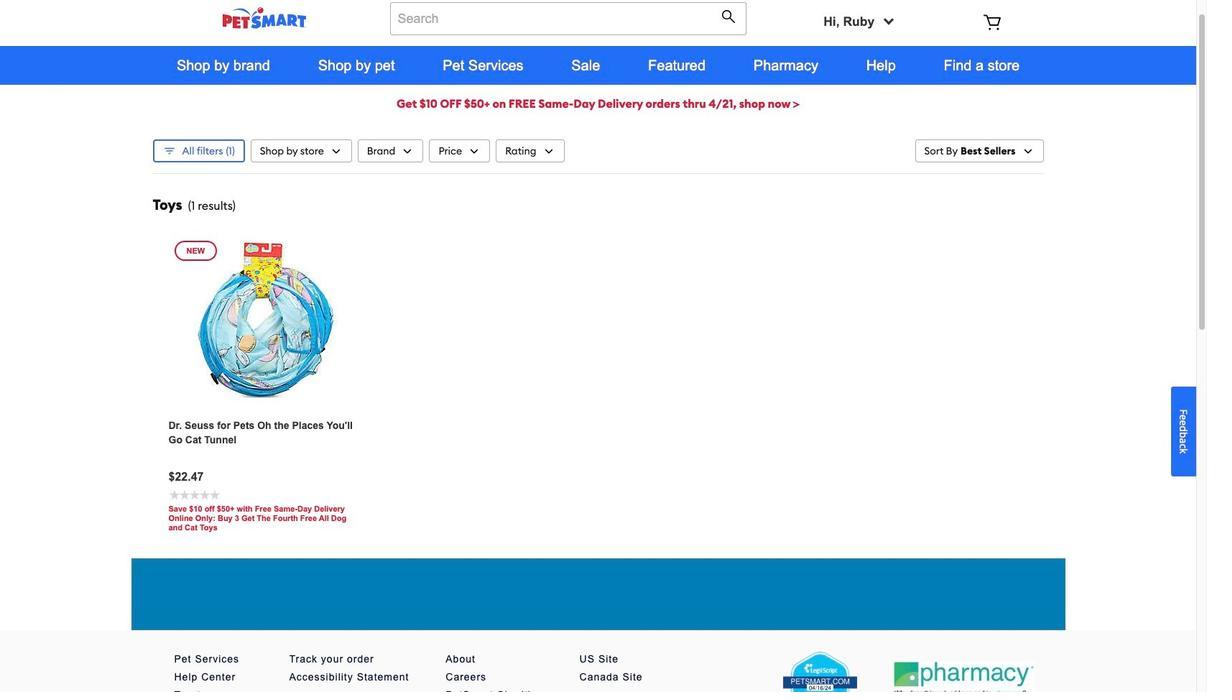 Task type: vqa. For each thing, say whether or not it's contained in the screenshot.
Terry
no



Task type: locate. For each thing, give the bounding box(es) containing it.
None search field
[[390, 2, 747, 50]]

None submit
[[722, 9, 740, 27]]

legitscript approved image
[[783, 652, 857, 692]]



Task type: describe. For each thing, give the bounding box(es) containing it.
petsmart image
[[196, 7, 333, 29]]

search text field
[[390, 2, 747, 35]]



